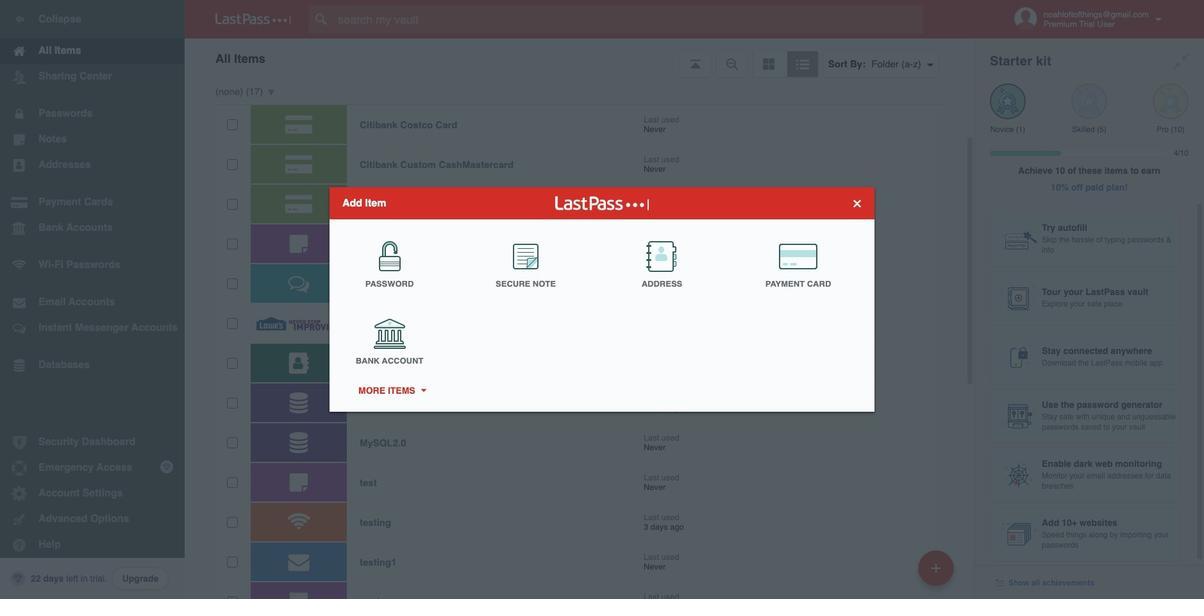 Task type: describe. For each thing, give the bounding box(es) containing it.
new item navigation
[[914, 547, 962, 599]]



Task type: vqa. For each thing, say whether or not it's contained in the screenshot.
New item element
no



Task type: locate. For each thing, give the bounding box(es) containing it.
Search search field
[[309, 5, 949, 33]]

main navigation navigation
[[0, 0, 185, 599]]

new item image
[[932, 564, 941, 573]]

caret right image
[[419, 389, 428, 392]]

vault options navigation
[[185, 38, 975, 77]]

dialog
[[330, 187, 875, 412]]

search my vault text field
[[309, 5, 949, 33]]

lastpass image
[[216, 13, 291, 25]]



